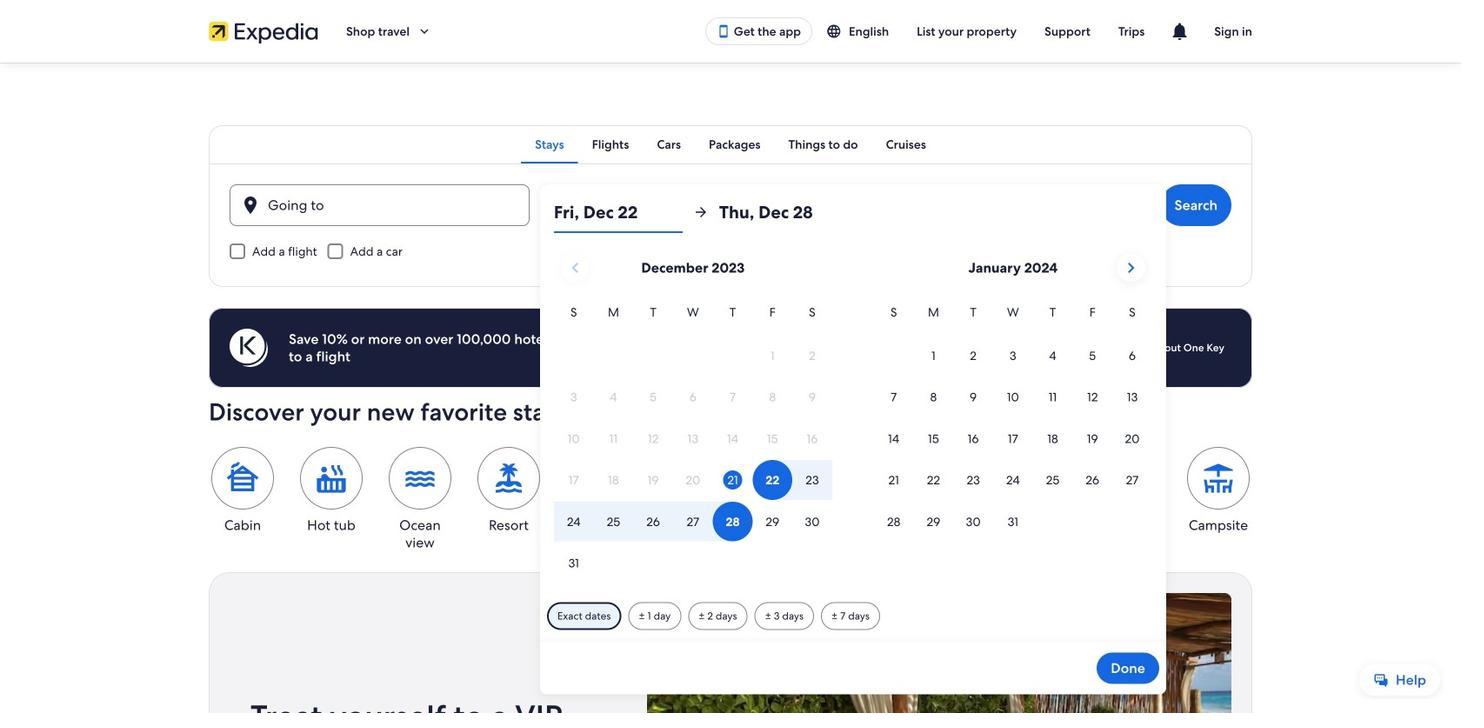Task type: vqa. For each thing, say whether or not it's contained in the screenshot.
'Show next image for DoubleTree by Hilton Newark Penn Station' on the left bottom of the page
no



Task type: describe. For each thing, give the bounding box(es) containing it.
communication center icon image
[[1169, 21, 1190, 42]]

january 2024 element
[[874, 303, 1152, 543]]

download the app button image
[[716, 24, 730, 38]]



Task type: locate. For each thing, give the bounding box(es) containing it.
shop travel image
[[417, 23, 432, 39]]

today element
[[723, 471, 742, 490]]

previous month image
[[565, 257, 586, 278]]

december 2023 element
[[554, 303, 832, 585]]

application
[[554, 247, 1152, 585]]

directional image
[[693, 204, 709, 220]]

small image
[[826, 23, 849, 39]]

expedia logo image
[[209, 19, 318, 43]]

tab list
[[209, 125, 1252, 164]]

main content
[[0, 63, 1461, 713]]

next month image
[[1120, 257, 1141, 278]]



